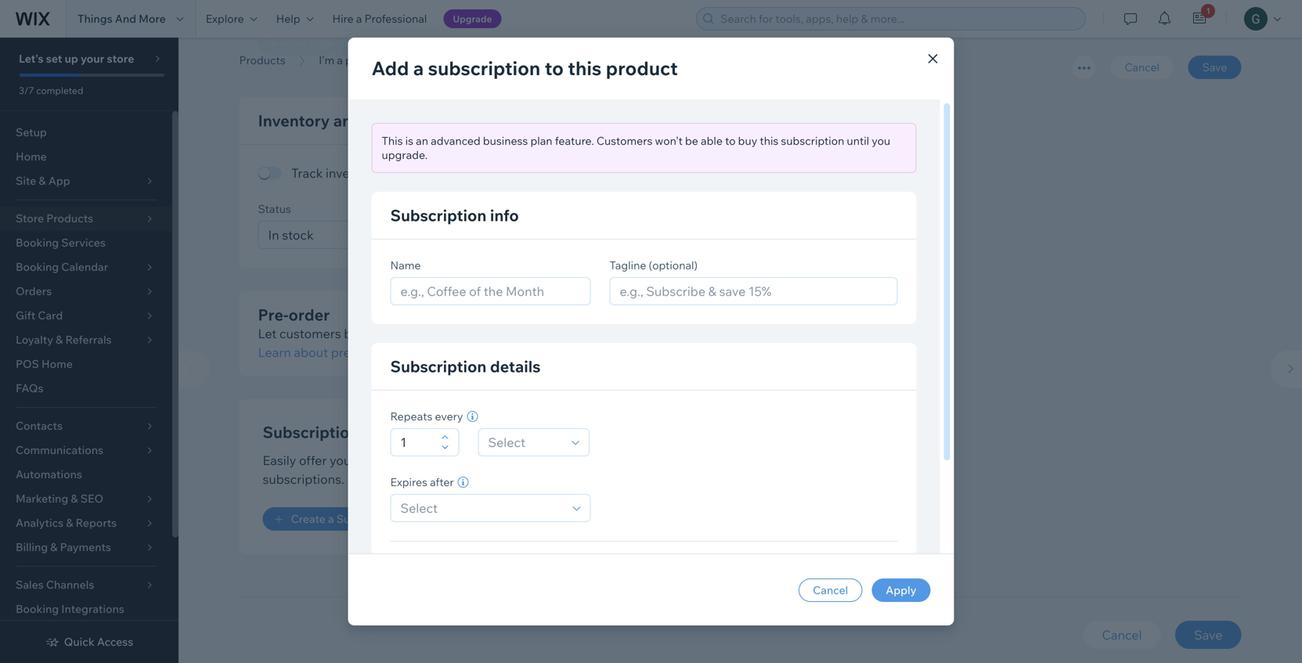Task type: describe. For each thing, give the bounding box(es) containing it.
track inventory
[[292, 165, 381, 181]]

this inside this is an advanced business plan feature. customers won't be able to buy this subscription until you upgrade.
[[760, 134, 779, 148]]

let's
[[19, 52, 44, 65]]

shipping
[[365, 111, 431, 130]]

products
[[359, 453, 411, 468]]

2 vertical spatial cancel
[[1103, 627, 1143, 643]]

a inside easily offer your products on a recurring basis with subscriptions.
[[432, 453, 439, 468]]

0 horizontal spatial subscription
[[428, 56, 541, 80]]

subscription inside this is an advanced business plan feature. customers won't be able to buy this subscription until you upgrade.
[[781, 134, 845, 148]]

subscription for subscription details
[[391, 357, 487, 376]]

able
[[701, 134, 723, 148]]

1 vertical spatial cancel button
[[799, 579, 863, 602]]

i'm a product
[[319, 53, 386, 67]]

easily offer your products on a recurring basis with subscriptions.
[[263, 453, 556, 487]]

a for subscription
[[413, 56, 424, 80]]

easily
[[263, 453, 296, 468]]

your inside sidebar element
[[81, 52, 104, 65]]

1 vertical spatial save button
[[1176, 621, 1242, 649]]

quick
[[64, 635, 95, 649]]

business
[[483, 134, 528, 148]]

expires after
[[391, 476, 454, 489]]

explore
[[206, 12, 244, 25]]

faqs link
[[0, 377, 172, 401]]

hire a professional
[[333, 12, 427, 25]]

subscriptions.
[[263, 472, 345, 487]]

hire
[[333, 12, 354, 25]]

a for subscription
[[328, 512, 334, 526]]

this inside pre-order let customers buy this product before it's released or when it's out of stock. learn about pre-order
[[369, 326, 390, 342]]

inventory
[[326, 165, 381, 181]]

home link
[[0, 145, 172, 169]]

form containing inventory and shipping
[[179, 0, 1303, 664]]

status
[[258, 202, 291, 216]]

more
[[139, 12, 166, 25]]

on
[[414, 453, 429, 468]]

booking for booking integrations
[[16, 602, 59, 616]]

pre-
[[331, 345, 355, 360]]

a for professional
[[356, 12, 362, 25]]

customers
[[597, 134, 653, 148]]

buy inside this is an advanced business plan feature. customers won't be able to buy this subscription until you upgrade.
[[739, 134, 758, 148]]

pre-
[[258, 305, 289, 325]]

upgrade button
[[444, 9, 502, 28]]

pos
[[16, 357, 39, 371]]

add options
[[284, 35, 354, 50]]

product inside pre-order let customers buy this product before it's released or when it's out of stock. learn about pre-order
[[393, 326, 440, 342]]

help button
[[267, 0, 323, 38]]

2 horizontal spatial product
[[606, 56, 678, 80]]

or
[[555, 326, 568, 342]]

Search for tools, apps, help & more... field
[[716, 8, 1081, 30]]

basis
[[498, 453, 528, 468]]

be
[[685, 134, 699, 148]]

booking services link
[[0, 231, 172, 255]]

customers
[[280, 326, 341, 342]]

e.g., Coffee of the Month field
[[396, 278, 586, 305]]

apply
[[886, 584, 917, 597]]

track
[[292, 165, 323, 181]]

0 vertical spatial select field
[[484, 429, 567, 456]]

offer
[[299, 453, 327, 468]]

0 vertical spatial save button
[[1189, 56, 1242, 79]]

and
[[334, 111, 362, 130]]

subscription inside button
[[337, 512, 403, 526]]

subscriptions
[[263, 423, 367, 442]]

3/7
[[19, 85, 34, 96]]

subscription details
[[391, 357, 541, 376]]

subscription for subscription info
[[391, 206, 487, 225]]

sidebar element
[[0, 38, 179, 664]]

help
[[276, 12, 300, 25]]

booking integrations link
[[0, 598, 172, 622]]

with
[[531, 453, 556, 468]]

pre-order let customers buy this product before it's released or when it's out of stock. learn about pre-order
[[258, 305, 696, 360]]

details
[[490, 357, 541, 376]]

every
[[435, 410, 463, 423]]

learn
[[258, 345, 291, 360]]

hire a professional link
[[323, 0, 437, 38]]

professional
[[365, 12, 427, 25]]

your inside easily offer your products on a recurring basis with subscriptions.
[[330, 453, 356, 468]]

is
[[406, 134, 414, 148]]

stock.
[[661, 326, 696, 342]]

services
[[61, 236, 106, 250]]

won't
[[655, 134, 683, 148]]

store
[[107, 52, 134, 65]]

repeats
[[391, 410, 433, 423]]

0 vertical spatial order
[[289, 305, 330, 325]]

setup
[[16, 125, 47, 139]]

automations link
[[0, 463, 172, 487]]

subscription info
[[391, 206, 519, 225]]

0 vertical spatial this
[[568, 56, 602, 80]]



Task type: vqa. For each thing, say whether or not it's contained in the screenshot.
Back
no



Task type: locate. For each thing, give the bounding box(es) containing it.
buy inside pre-order let customers buy this product before it's released or when it's out of stock. learn about pre-order
[[344, 326, 366, 342]]

expires
[[391, 476, 428, 489]]

repeats every
[[391, 410, 463, 423]]

a inside the create a subscription button
[[328, 512, 334, 526]]

add options button
[[258, 30, 368, 55]]

subscription up name
[[391, 206, 487, 225]]

1 vertical spatial buy
[[344, 326, 366, 342]]

inventory and shipping
[[258, 111, 431, 130]]

a right create
[[328, 512, 334, 526]]

tagline
[[610, 259, 647, 272]]

1 horizontal spatial your
[[330, 453, 356, 468]]

inventory
[[258, 111, 330, 130]]

to
[[545, 56, 564, 80], [726, 134, 736, 148]]

it's left out
[[605, 326, 621, 342]]

product down options
[[345, 53, 386, 67]]

1 it's from the left
[[484, 326, 500, 342]]

set
[[46, 52, 62, 65]]

0 horizontal spatial it's
[[484, 326, 500, 342]]

setup link
[[0, 121, 172, 145]]

0 vertical spatial add
[[284, 35, 307, 50]]

0 horizontal spatial to
[[545, 56, 564, 80]]

options
[[310, 35, 354, 50]]

pos home
[[16, 357, 73, 371]]

faqs
[[16, 382, 44, 395]]

0 vertical spatial booking
[[16, 236, 59, 250]]

sku
[[471, 202, 493, 216]]

add inside button
[[284, 35, 307, 50]]

apply button
[[872, 579, 931, 602]]

this
[[382, 134, 403, 148]]

order up customers at the left of the page
[[289, 305, 330, 325]]

up
[[65, 52, 78, 65]]

your right 'up'
[[81, 52, 104, 65]]

info
[[490, 206, 519, 225]]

when
[[571, 326, 602, 342]]

let's set up your store
[[19, 52, 134, 65]]

tagline (optional)
[[610, 259, 698, 272]]

of
[[646, 326, 658, 342]]

home
[[16, 150, 47, 163], [42, 357, 73, 371]]

after
[[430, 476, 454, 489]]

0 horizontal spatial order
[[289, 305, 330, 325]]

plus xs image
[[268, 38, 278, 48]]

save button
[[1189, 56, 1242, 79], [1176, 621, 1242, 649]]

1 vertical spatial order
[[355, 345, 387, 360]]

save
[[1203, 60, 1228, 74], [1195, 627, 1223, 643]]

your
[[81, 52, 104, 65], [330, 453, 356, 468]]

0 vertical spatial to
[[545, 56, 564, 80]]

this up "learn about pre-order" link
[[369, 326, 390, 342]]

1 horizontal spatial subscription
[[781, 134, 845, 148]]

things
[[78, 12, 113, 25]]

subscription down upgrade
[[428, 56, 541, 80]]

0 vertical spatial cancel
[[1125, 60, 1160, 74]]

about
[[294, 345, 328, 360]]

a right on
[[432, 453, 439, 468]]

0 horizontal spatial this
[[369, 326, 390, 342]]

to right able
[[726, 134, 736, 148]]

it's right before
[[484, 326, 500, 342]]

i'm
[[319, 53, 335, 67]]

3/7 completed
[[19, 85, 83, 96]]

2 vertical spatial subscription
[[337, 512, 403, 526]]

None field
[[264, 222, 429, 248], [476, 222, 659, 248], [264, 222, 429, 248], [476, 222, 659, 248]]

product
[[345, 53, 386, 67], [606, 56, 678, 80], [393, 326, 440, 342]]

it's
[[484, 326, 500, 342], [605, 326, 621, 342]]

1 vertical spatial cancel
[[813, 584, 849, 597]]

this up "feature." on the top left
[[568, 56, 602, 80]]

buy
[[739, 134, 758, 148], [344, 326, 366, 342]]

to up plan
[[545, 56, 564, 80]]

1 horizontal spatial order
[[355, 345, 387, 360]]

select field down after
[[396, 495, 568, 522]]

1 horizontal spatial product
[[393, 326, 440, 342]]

quick access
[[64, 635, 133, 649]]

buy right able
[[739, 134, 758, 148]]

1
[[1207, 6, 1211, 16]]

1 vertical spatial add
[[372, 56, 409, 80]]

2 booking from the top
[[16, 602, 59, 616]]

booking left integrations
[[16, 602, 59, 616]]

subscription left until
[[781, 134, 845, 148]]

subscription down before
[[391, 357, 487, 376]]

cancel
[[1125, 60, 1160, 74], [813, 584, 849, 597], [1103, 627, 1143, 643]]

create
[[291, 512, 326, 526]]

a right hire
[[356, 12, 362, 25]]

home down setup
[[16, 150, 47, 163]]

products link
[[231, 52, 293, 68]]

0 horizontal spatial add
[[284, 35, 307, 50]]

0 vertical spatial subscription
[[391, 206, 487, 225]]

booking for booking services
[[16, 236, 59, 250]]

quick access button
[[45, 635, 133, 649]]

upgrade.
[[382, 148, 428, 162]]

1 vertical spatial subscription
[[391, 357, 487, 376]]

product left before
[[393, 326, 440, 342]]

0 horizontal spatial your
[[81, 52, 104, 65]]

you
[[872, 134, 891, 148]]

1 horizontal spatial add
[[372, 56, 409, 80]]

1 vertical spatial home
[[42, 357, 73, 371]]

2 it's from the left
[[605, 326, 621, 342]]

0 vertical spatial save
[[1203, 60, 1228, 74]]

add for add options
[[284, 35, 307, 50]]

a down professional
[[413, 56, 424, 80]]

booking left services
[[16, 236, 59, 250]]

buy up pre-
[[344, 326, 366, 342]]

1 booking from the top
[[16, 236, 59, 250]]

1 vertical spatial to
[[726, 134, 736, 148]]

to inside this is an advanced business plan feature. customers won't be able to buy this subscription until you upgrade.
[[726, 134, 736, 148]]

1 vertical spatial this
[[760, 134, 779, 148]]

0.0 number field
[[689, 222, 851, 248]]

1 vertical spatial subscription
[[781, 134, 845, 148]]

1 horizontal spatial it's
[[605, 326, 621, 342]]

your right 'offer'
[[330, 453, 356, 468]]

subscription down expires
[[337, 512, 403, 526]]

products
[[239, 53, 286, 67]]

create a subscription
[[291, 512, 403, 526]]

subscription
[[428, 56, 541, 80], [781, 134, 845, 148]]

pos home link
[[0, 353, 172, 377]]

0 vertical spatial your
[[81, 52, 104, 65]]

home inside 'link'
[[42, 357, 73, 371]]

1 horizontal spatial buy
[[739, 134, 758, 148]]

e.g., Subscribe & save 15% field
[[615, 278, 893, 305]]

None text field
[[396, 429, 437, 456]]

add right plus xs icon
[[284, 35, 307, 50]]

add down professional
[[372, 56, 409, 80]]

(optional)
[[649, 259, 698, 272]]

advanced
[[431, 134, 481, 148]]

upgrade
[[453, 13, 492, 25]]

until
[[847, 134, 870, 148]]

feature.
[[555, 134, 594, 148]]

2 vertical spatial cancel button
[[1084, 621, 1161, 649]]

1 button
[[1183, 0, 1218, 38]]

an
[[416, 134, 429, 148]]

0 vertical spatial cancel button
[[1111, 56, 1174, 79]]

0 horizontal spatial buy
[[344, 326, 366, 342]]

create a subscription button
[[263, 508, 417, 531]]

0 vertical spatial home
[[16, 150, 47, 163]]

this
[[568, 56, 602, 80], [760, 134, 779, 148], [369, 326, 390, 342]]

booking services
[[16, 236, 106, 250]]

booking integrations
[[16, 602, 124, 616]]

a
[[356, 12, 362, 25], [337, 53, 343, 67], [413, 56, 424, 80], [432, 453, 439, 468], [328, 512, 334, 526]]

0 vertical spatial buy
[[739, 134, 758, 148]]

things and more
[[78, 12, 166, 25]]

a for product
[[337, 53, 343, 67]]

and
[[115, 12, 136, 25]]

out
[[624, 326, 644, 342]]

subscription
[[391, 206, 487, 225], [391, 357, 487, 376], [337, 512, 403, 526]]

a inside hire a professional link
[[356, 12, 362, 25]]

plan
[[531, 134, 553, 148]]

a right the i'm
[[337, 53, 343, 67]]

home right pos
[[42, 357, 73, 371]]

2 vertical spatial this
[[369, 326, 390, 342]]

cancel button
[[1111, 56, 1174, 79], [799, 579, 863, 602], [1084, 621, 1161, 649]]

1 horizontal spatial to
[[726, 134, 736, 148]]

lb
[[856, 227, 867, 243]]

1 vertical spatial save
[[1195, 627, 1223, 643]]

released
[[503, 326, 553, 342]]

1 vertical spatial your
[[330, 453, 356, 468]]

Select field
[[484, 429, 567, 456], [396, 495, 568, 522]]

before
[[443, 326, 481, 342]]

1 vertical spatial booking
[[16, 602, 59, 616]]

add for add a subscription to this product
[[372, 56, 409, 80]]

automations
[[16, 468, 82, 481]]

add
[[284, 35, 307, 50], [372, 56, 409, 80]]

integrations
[[61, 602, 124, 616]]

recurring
[[442, 453, 495, 468]]

1 vertical spatial select field
[[396, 495, 568, 522]]

0 horizontal spatial product
[[345, 53, 386, 67]]

order right about
[[355, 345, 387, 360]]

2 horizontal spatial this
[[760, 134, 779, 148]]

select field down details at the left bottom of page
[[484, 429, 567, 456]]

form
[[179, 0, 1303, 664]]

access
[[97, 635, 133, 649]]

0 vertical spatial subscription
[[428, 56, 541, 80]]

learn about pre-order link
[[258, 343, 387, 362]]

1 horizontal spatial this
[[568, 56, 602, 80]]

product up the customers
[[606, 56, 678, 80]]

this right able
[[760, 134, 779, 148]]



